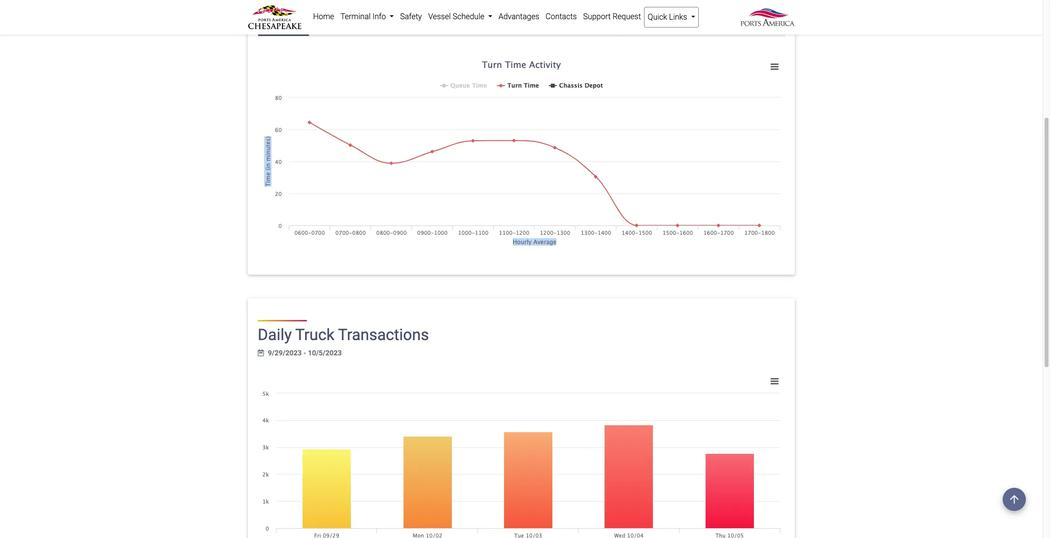 Task type: vqa. For each thing, say whether or not it's contained in the screenshot.
TIME
yes



Task type: locate. For each thing, give the bounding box(es) containing it.
support request link
[[580, 7, 644, 27]]

safety
[[400, 12, 422, 21]]

contacts link
[[543, 7, 580, 27]]

00:07:50
[[736, 1, 764, 9]]

home link
[[310, 7, 337, 27]]

terminal info link
[[337, 7, 397, 27]]

vessel schedule
[[428, 12, 486, 21]]

calendar week image
[[258, 350, 264, 357]]

vessel schedule link
[[425, 7, 496, 27]]

time for turn time
[[284, 21, 300, 30]]

1 vertical spatial time
[[284, 21, 300, 30]]

contacts
[[546, 12, 577, 21]]

go to top image
[[1003, 488, 1026, 512]]

info
[[373, 12, 386, 21]]

time for queue time
[[287, 1, 303, 9]]

9/29/2023 - 10/5/2023
[[268, 349, 342, 358]]

time
[[287, 1, 303, 9], [284, 21, 300, 30]]

advantages link
[[496, 7, 543, 27]]

time right queue
[[287, 1, 303, 9]]

00:48:39
[[543, 21, 570, 30]]

links
[[669, 12, 687, 22]]

00:30:24
[[581, 21, 608, 30]]

00:52:56
[[467, 21, 494, 30]]

daily truck transactions
[[258, 326, 429, 344]]

transactions
[[338, 326, 429, 344]]

00:50:12
[[353, 21, 380, 30]]

time right turn
[[284, 21, 300, 30]]

terminal
[[341, 12, 371, 21]]

terminal info
[[341, 12, 388, 21]]

0 vertical spatial time
[[287, 1, 303, 9]]

schedule
[[453, 12, 484, 21]]

turn time
[[268, 21, 300, 30]]



Task type: describe. For each thing, give the bounding box(es) containing it.
queue time
[[265, 1, 303, 9]]

quick
[[648, 12, 667, 22]]

home
[[313, 12, 334, 21]]

00:38:51
[[391, 21, 418, 30]]

quick links
[[648, 12, 689, 22]]

support
[[583, 12, 611, 21]]

request
[[613, 12, 641, 21]]

10/5/2023
[[308, 349, 342, 358]]

advantages
[[499, 12, 539, 21]]

support request
[[583, 12, 641, 21]]

safety link
[[397, 7, 425, 27]]

00:48:05
[[736, 21, 764, 30]]

01:04:24
[[315, 21, 342, 30]]

00:53:03
[[505, 21, 532, 30]]

truck
[[295, 326, 335, 344]]

-
[[304, 349, 306, 358]]

turn
[[268, 21, 282, 30]]

00:46:07
[[429, 21, 456, 30]]

queue
[[265, 1, 285, 9]]

daily
[[258, 326, 292, 344]]

vessel
[[428, 12, 451, 21]]

9/29/2023
[[268, 349, 302, 358]]

quick links link
[[644, 7, 699, 28]]



